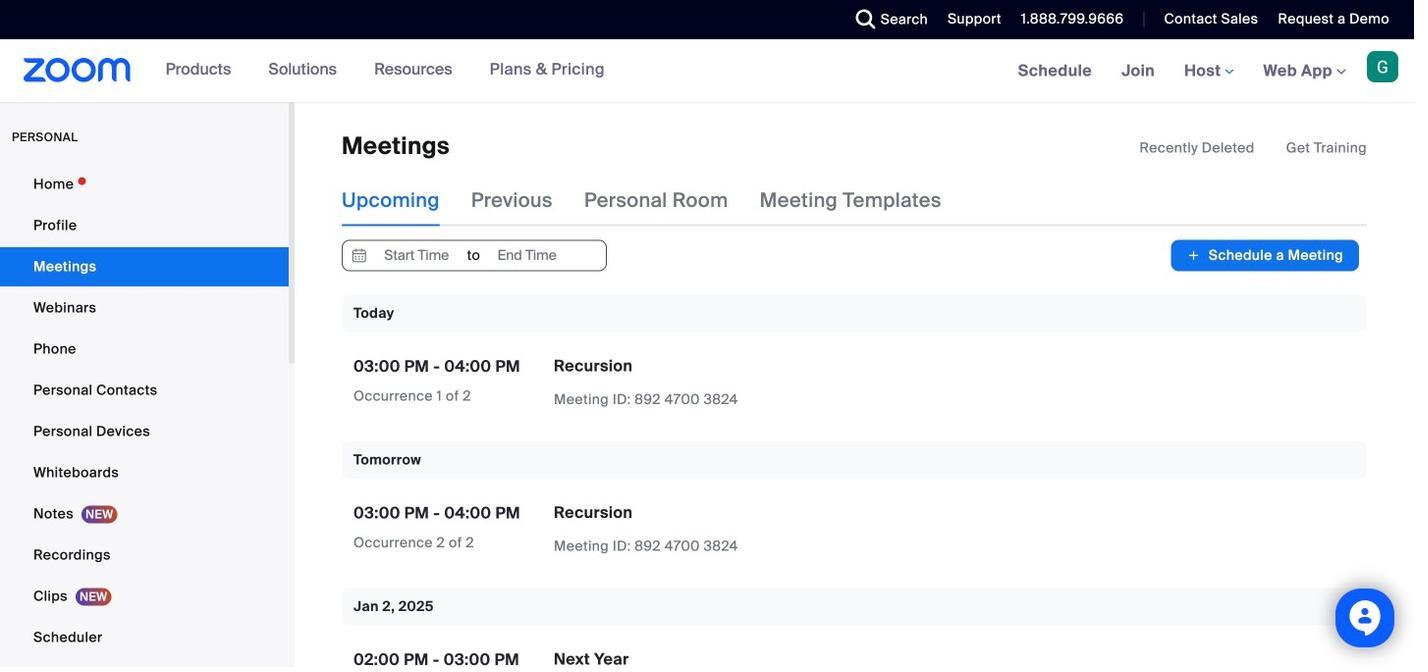 Task type: vqa. For each thing, say whether or not it's contained in the screenshot.
3rd right image from the top of the the Admin Menu menu
no



Task type: describe. For each thing, give the bounding box(es) containing it.
zoom logo image
[[24, 58, 131, 82]]

add image
[[1187, 246, 1201, 266]]

date image
[[348, 241, 371, 270]]

Date Range Picker End field
[[482, 241, 573, 270]]

Date Range Picker Start field
[[371, 241, 462, 270]]

tabs of meeting tab list
[[342, 175, 973, 226]]



Task type: locate. For each thing, give the bounding box(es) containing it.
0 vertical spatial recursion element
[[554, 356, 633, 377]]

next year element
[[554, 650, 629, 668]]

application
[[1140, 138, 1367, 158], [554, 356, 898, 410], [554, 503, 898, 557], [554, 650, 898, 668]]

product information navigation
[[151, 39, 620, 102]]

personal menu menu
[[0, 165, 289, 668]]

recursion element
[[554, 356, 633, 377], [554, 503, 633, 523]]

meetings navigation
[[1003, 39, 1414, 104]]

profile picture image
[[1367, 51, 1398, 82]]

1 vertical spatial recursion element
[[554, 503, 633, 523]]

2 recursion element from the top
[[554, 503, 633, 523]]

1 recursion element from the top
[[554, 356, 633, 377]]

banner
[[0, 39, 1414, 104]]



